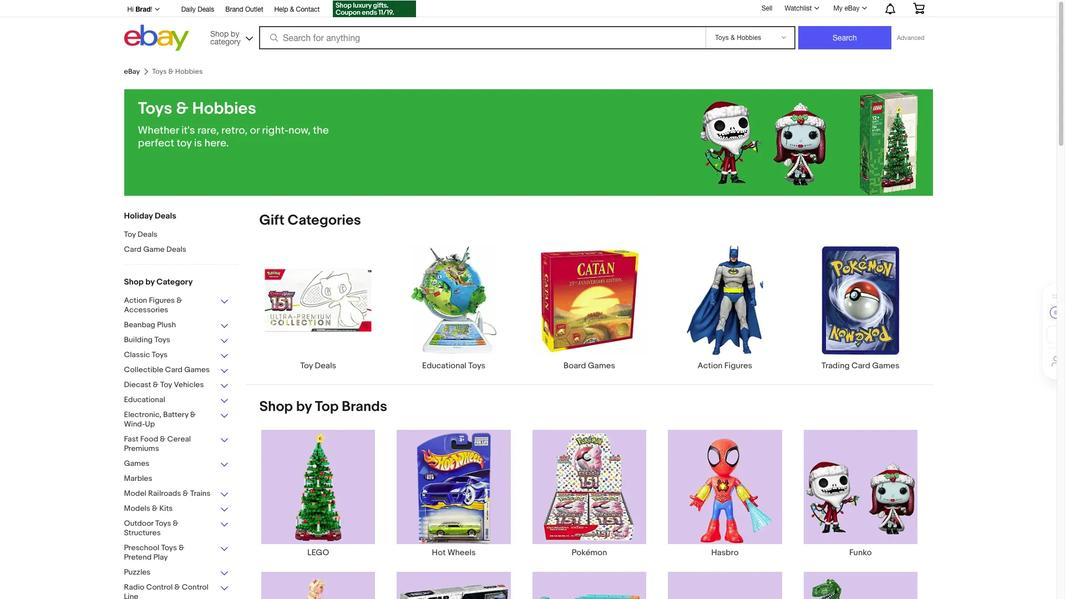 Task type: locate. For each thing, give the bounding box(es) containing it.
toy deals
[[300, 361, 337, 372]]

structures
[[124, 528, 161, 538]]

right-
[[262, 124, 289, 137]]

& down puzzles dropdown button
[[175, 583, 180, 592]]

toy deals card game deals
[[124, 230, 186, 254]]

1 horizontal spatial card
[[165, 365, 183, 375]]

sell link
[[757, 4, 778, 12]]

vehicles
[[174, 380, 204, 390]]

up
[[145, 420, 155, 429]]

&
[[290, 6, 294, 13], [176, 99, 189, 119], [177, 296, 182, 305], [153, 380, 159, 390], [190, 410, 196, 420], [160, 435, 166, 444], [183, 489, 189, 498], [152, 504, 158, 513], [173, 519, 179, 528], [179, 543, 184, 553], [175, 583, 180, 592]]

& right the help on the top of page
[[290, 6, 294, 13]]

0 horizontal spatial educational
[[124, 395, 165, 405]]

1 vertical spatial action
[[698, 361, 723, 372]]

lego
[[308, 548, 329, 558]]

1 horizontal spatial figures
[[725, 361, 753, 372]]

now,
[[289, 124, 311, 137]]

deals right daily
[[198, 6, 214, 13]]

plush
[[157, 320, 176, 330]]

games up marbles
[[124, 459, 150, 469]]

rare,
[[198, 124, 219, 137]]

educational button
[[124, 395, 230, 406]]

model
[[124, 489, 146, 498]]

educational toys link
[[386, 243, 522, 372]]

line
[[124, 592, 138, 600]]

classic
[[124, 350, 150, 360]]

hi
[[127, 6, 134, 13]]

hasbro
[[712, 548, 739, 558]]

by for category
[[146, 277, 155, 288]]

& down category
[[177, 296, 182, 305]]

deals inside the account navigation
[[198, 6, 214, 13]]

contact
[[296, 6, 320, 13]]

kits
[[159, 504, 173, 513]]

card inside action figures & accessories beanbag plush building toys classic toys collectible card games diecast & toy vehicles educational electronic, battery & wind-up fast food & cereal premiums games marbles model railroads & trains models & kits outdoor toys & structures preschool toys & pretend play puzzles radio control & control line
[[165, 365, 183, 375]]

models
[[124, 504, 150, 513]]

card right trading
[[852, 361, 871, 372]]

0 horizontal spatial toy
[[124, 230, 136, 239]]

fast
[[124, 435, 139, 444]]

1 vertical spatial toy
[[300, 361, 313, 372]]

shop for shop by category
[[210, 29, 229, 38]]

my ebay link
[[828, 2, 872, 15]]

toy
[[124, 230, 136, 239], [300, 361, 313, 372], [160, 380, 172, 390]]

card down classic toys dropdown button
[[165, 365, 183, 375]]

railroads
[[148, 489, 181, 498]]

funko
[[850, 548, 872, 558]]

trading
[[822, 361, 850, 372]]

1 vertical spatial educational
[[124, 395, 165, 405]]

cereal
[[167, 435, 191, 444]]

shop for shop by top brands
[[260, 399, 293, 416]]

games right board
[[588, 361, 616, 372]]

pokémon
[[572, 548, 608, 558]]

card left game
[[124, 245, 142, 254]]

2 control from the left
[[182, 583, 209, 592]]

toy inside toy deals card game deals
[[124, 230, 136, 239]]

ebay inside the account navigation
[[845, 4, 860, 12]]

deals up "top"
[[315, 361, 337, 372]]

card
[[124, 245, 142, 254], [852, 361, 871, 372], [165, 365, 183, 375]]

0 vertical spatial figures
[[149, 296, 175, 305]]

toy
[[177, 137, 192, 150]]

0 horizontal spatial action
[[124, 296, 147, 305]]

daily deals
[[181, 6, 214, 13]]

1 horizontal spatial shop
[[210, 29, 229, 38]]

0 horizontal spatial card
[[124, 245, 142, 254]]

0 horizontal spatial control
[[146, 583, 173, 592]]

trains
[[190, 489, 211, 498]]

action
[[124, 296, 147, 305], [698, 361, 723, 372]]

figures
[[149, 296, 175, 305], [725, 361, 753, 372]]

1 vertical spatial figures
[[725, 361, 753, 372]]

1 horizontal spatial educational
[[422, 361, 467, 372]]

& right diecast
[[153, 380, 159, 390]]

figures inside main content
[[725, 361, 753, 372]]

toy down collectible card games dropdown button
[[160, 380, 172, 390]]

1 horizontal spatial toy
[[160, 380, 172, 390]]

shop up accessories
[[124, 277, 144, 288]]

1 horizontal spatial toy deals link
[[251, 243, 386, 372]]

2 horizontal spatial toy
[[300, 361, 313, 372]]

shop by category button
[[205, 25, 255, 49]]

outdoor
[[124, 519, 154, 528]]

1 horizontal spatial ebay
[[845, 4, 860, 12]]

action inside action figures & accessories beanbag plush building toys classic toys collectible card games diecast & toy vehicles educational electronic, battery & wind-up fast food & cereal premiums games marbles model railroads & trains models & kits outdoor toys & structures preschool toys & pretend play puzzles radio control & control line
[[124, 296, 147, 305]]

1 vertical spatial toy deals link
[[251, 243, 386, 372]]

beanbag plush button
[[124, 320, 230, 331]]

2 vertical spatial by
[[296, 399, 312, 416]]

shop down brand
[[210, 29, 229, 38]]

0 horizontal spatial shop
[[124, 277, 144, 288]]

help & contact
[[274, 6, 320, 13]]

figures inside action figures & accessories beanbag plush building toys classic toys collectible card games diecast & toy vehicles educational electronic, battery & wind-up fast food & cereal premiums games marbles model railroads & trains models & kits outdoor toys & structures preschool toys & pretend play puzzles radio control & control line
[[149, 296, 175, 305]]

None submit
[[799, 26, 892, 49]]

0 horizontal spatial figures
[[149, 296, 175, 305]]

by down brand
[[231, 29, 239, 38]]

building
[[124, 335, 153, 345]]

building toys button
[[124, 335, 230, 346]]

play
[[153, 553, 168, 562]]

educational inside action figures & accessories beanbag plush building toys classic toys collectible card games diecast & toy vehicles educational electronic, battery & wind-up fast food & cereal premiums games marbles model railroads & trains models & kits outdoor toys & structures preschool toys & pretend play puzzles radio control & control line
[[124, 395, 165, 405]]

main content
[[246, 212, 933, 600]]

!
[[151, 6, 152, 13]]

board games
[[564, 361, 616, 372]]

control
[[146, 583, 173, 592], [182, 583, 209, 592]]

0 horizontal spatial toy deals link
[[124, 230, 238, 240]]

shop left "top"
[[260, 399, 293, 416]]

0 horizontal spatial by
[[146, 277, 155, 288]]

deals up game
[[138, 230, 158, 239]]

classic toys button
[[124, 350, 230, 361]]

beanbag
[[124, 320, 155, 330]]

games right trading
[[873, 361, 900, 372]]

by for category
[[231, 29, 239, 38]]

0 vertical spatial educational
[[422, 361, 467, 372]]

1 horizontal spatial control
[[182, 583, 209, 592]]

0 vertical spatial action
[[124, 296, 147, 305]]

0 vertical spatial ebay
[[845, 4, 860, 12]]

daily
[[181, 6, 196, 13]]

1 vertical spatial shop
[[124, 277, 144, 288]]

by inside shop by category
[[231, 29, 239, 38]]

shop inside shop by category
[[210, 29, 229, 38]]

by left "top"
[[296, 399, 312, 416]]

shop by category
[[124, 277, 193, 288]]

2 horizontal spatial by
[[296, 399, 312, 416]]

action for action figures
[[698, 361, 723, 372]]

toy down holiday
[[124, 230, 136, 239]]

deals right holiday
[[155, 211, 176, 221]]

games button
[[124, 459, 230, 470]]

1 vertical spatial by
[[146, 277, 155, 288]]

toy for toy deals card game deals
[[124, 230, 136, 239]]

& down outdoor toys & structures dropdown button
[[179, 543, 184, 553]]

premiums
[[124, 444, 159, 454]]

toy deals link
[[124, 230, 238, 240], [251, 243, 386, 372]]

category
[[157, 277, 193, 288]]

category
[[210, 37, 241, 46]]

1 horizontal spatial action
[[698, 361, 723, 372]]

toy up shop by top brands
[[300, 361, 313, 372]]

retro,
[[222, 124, 248, 137]]

2 vertical spatial shop
[[260, 399, 293, 416]]

hasbro link
[[658, 430, 793, 558]]

0 vertical spatial shop
[[210, 29, 229, 38]]

diecast & toy vehicles button
[[124, 380, 230, 391]]

holiday deals
[[124, 211, 176, 221]]

0 vertical spatial by
[[231, 29, 239, 38]]

& up it's
[[176, 99, 189, 119]]

0 vertical spatial toy
[[124, 230, 136, 239]]

1 horizontal spatial by
[[231, 29, 239, 38]]

preschool
[[124, 543, 159, 553]]

shop by top brands
[[260, 399, 387, 416]]

educational
[[422, 361, 467, 372], [124, 395, 165, 405]]

account navigation
[[121, 0, 933, 19]]

0 vertical spatial toy deals link
[[124, 230, 238, 240]]

2 horizontal spatial shop
[[260, 399, 293, 416]]

deals
[[198, 6, 214, 13], [155, 211, 176, 221], [138, 230, 158, 239], [166, 245, 186, 254], [315, 361, 337, 372]]

2 vertical spatial toy
[[160, 380, 172, 390]]

by for top
[[296, 399, 312, 416]]

electronic, battery & wind-up button
[[124, 410, 230, 430]]

outdoor toys & structures button
[[124, 519, 230, 539]]

by left category
[[146, 277, 155, 288]]

0 horizontal spatial ebay
[[124, 67, 140, 76]]



Task type: vqa. For each thing, say whether or not it's contained in the screenshot.
leftmost full
no



Task type: describe. For each thing, give the bounding box(es) containing it.
toy inside action figures & accessories beanbag plush building toys classic toys collectible card games diecast & toy vehicles educational electronic, battery & wind-up fast food & cereal premiums games marbles model railroads & trains models & kits outdoor toys & structures preschool toys & pretend play puzzles radio control & control line
[[160, 380, 172, 390]]

is
[[194, 137, 202, 150]]

electronic,
[[124, 410, 162, 420]]

models & kits button
[[124, 504, 230, 515]]

figures for action figures & accessories beanbag plush building toys classic toys collectible card games diecast & toy vehicles educational electronic, battery & wind-up fast food & cereal premiums games marbles model railroads & trains models & kits outdoor toys & structures preschool toys & pretend play puzzles radio control & control line
[[149, 296, 175, 305]]

& right food
[[160, 435, 166, 444]]

gift categories
[[260, 212, 361, 229]]

Search for anything text field
[[261, 27, 704, 48]]

toy deals link for categories
[[251, 243, 386, 372]]

brand outlet link
[[225, 4, 263, 16]]

& right "battery"
[[190, 410, 196, 420]]

shop by category
[[210, 29, 241, 46]]

hobbies
[[192, 99, 256, 119]]

games inside trading card games link
[[873, 361, 900, 372]]

gift
[[260, 212, 285, 229]]

toys inside toys & hobbies whether it's rare, retro, or right-now, the perfect toy is here.
[[138, 99, 172, 119]]

game
[[143, 245, 165, 254]]

advanced link
[[892, 27, 931, 49]]

help & contact link
[[274, 4, 320, 16]]

my
[[834, 4, 843, 12]]

games inside the board games link
[[588, 361, 616, 372]]

shop by category banner
[[121, 0, 933, 54]]

preschool toys & pretend play button
[[124, 543, 230, 563]]

1 control from the left
[[146, 583, 173, 592]]

hot
[[432, 548, 446, 558]]

brad
[[136, 5, 151, 13]]

pretend
[[124, 553, 152, 562]]

pokémon link
[[522, 430, 658, 558]]

holiday
[[124, 211, 153, 221]]

hot wheels link
[[386, 430, 522, 558]]

action for action figures & accessories beanbag plush building toys classic toys collectible card games diecast & toy vehicles educational electronic, battery & wind-up fast food & cereal premiums games marbles model railroads & trains models & kits outdoor toys & structures preschool toys & pretend play puzzles radio control & control line
[[124, 296, 147, 305]]

my ebay
[[834, 4, 860, 12]]

educational toys
[[422, 361, 486, 372]]

the
[[313, 124, 329, 137]]

marbles link
[[124, 474, 230, 485]]

ebay link
[[124, 67, 140, 76]]

fast food & cereal premiums button
[[124, 435, 230, 455]]

puzzles button
[[124, 568, 230, 578]]

trading card games
[[822, 361, 900, 372]]

board
[[564, 361, 586, 372]]

brand
[[225, 6, 243, 13]]

action figures & accessories button
[[124, 296, 230, 316]]

daily deals link
[[181, 4, 214, 16]]

main content containing gift categories
[[246, 212, 933, 600]]

board games link
[[522, 243, 658, 372]]

puzzles
[[124, 568, 151, 577]]

toys & hobbies whether it's rare, retro, or right-now, the perfect toy is here.
[[138, 99, 329, 150]]

radio
[[124, 583, 145, 592]]

sell
[[762, 4, 773, 12]]

advanced
[[898, 34, 925, 41]]

it's
[[182, 124, 195, 137]]

or
[[250, 124, 260, 137]]

action figures link
[[658, 243, 793, 372]]

funko link
[[793, 430, 929, 558]]

2 horizontal spatial card
[[852, 361, 871, 372]]

none submit inside shop by category banner
[[799, 26, 892, 49]]

watchlist
[[785, 4, 812, 12]]

& inside toys & hobbies whether it's rare, retro, or right-now, the perfect toy is here.
[[176, 99, 189, 119]]

diecast
[[124, 380, 151, 390]]

top
[[315, 399, 339, 416]]

accessories
[[124, 305, 168, 315]]

toy for toy deals
[[300, 361, 313, 372]]

hi brad !
[[127, 5, 152, 13]]

& left trains
[[183, 489, 189, 498]]

shop for shop by category
[[124, 277, 144, 288]]

marbles
[[124, 474, 152, 484]]

& left kits
[[152, 504, 158, 513]]

deals for holiday deals
[[155, 211, 176, 221]]

model railroads & trains button
[[124, 489, 230, 500]]

1 vertical spatial ebay
[[124, 67, 140, 76]]

here.
[[205, 137, 229, 150]]

wind-
[[124, 420, 145, 429]]

& down models & kits dropdown button
[[173, 519, 179, 528]]

deals for toy deals card game deals
[[138, 230, 158, 239]]

deals for daily deals
[[198, 6, 214, 13]]

deals for toy deals
[[315, 361, 337, 372]]

collectible card games button
[[124, 365, 230, 376]]

get the coupon image
[[333, 1, 416, 17]]

toy deals link for deals
[[124, 230, 238, 240]]

your shopping cart image
[[913, 3, 926, 14]]

wheels
[[448, 548, 476, 558]]

& inside "link"
[[290, 6, 294, 13]]

action figures
[[698, 361, 753, 372]]

outlet
[[245, 6, 263, 13]]

games up the vehicles
[[184, 365, 210, 375]]

help
[[274, 6, 288, 13]]

lego link
[[251, 430, 386, 558]]

figures for action figures
[[725, 361, 753, 372]]

radio control & control line button
[[124, 583, 230, 600]]

deals right game
[[166, 245, 186, 254]]

perfect
[[138, 137, 174, 150]]

brands
[[342, 399, 387, 416]]

card inside toy deals card game deals
[[124, 245, 142, 254]]

collectible
[[124, 365, 163, 375]]

hot wheels
[[432, 548, 476, 558]]

trading card games link
[[793, 243, 929, 372]]

card game deals link
[[124, 245, 238, 255]]



